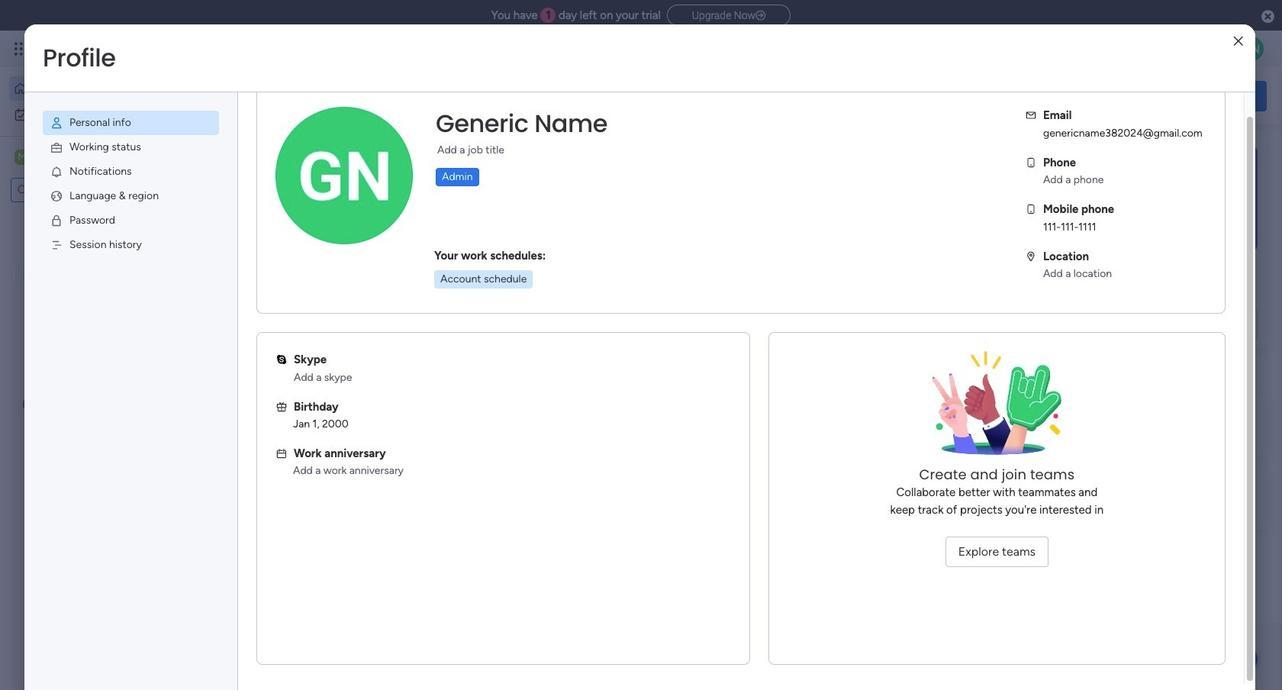 Task type: vqa. For each thing, say whether or not it's contained in the screenshot.
'component' icon to the right
no



Task type: describe. For each thing, give the bounding box(es) containing it.
no teams image
[[921, 351, 1074, 466]]

language & region image
[[50, 189, 63, 203]]

close recently visited image
[[236, 155, 254, 173]]

select product image
[[14, 41, 29, 56]]

component image
[[507, 333, 521, 347]]

add to favorites image
[[455, 310, 470, 325]]

0 horizontal spatial workspace image
[[15, 149, 30, 166]]

personal info image
[[50, 116, 63, 130]]

quick search results list box
[[236, 173, 1001, 376]]

generic name image
[[1240, 37, 1264, 61]]

password image
[[50, 214, 63, 227]]

public board image for component icon
[[507, 309, 524, 326]]

2 menu item from the top
[[43, 135, 219, 160]]

1 menu item from the top
[[43, 111, 219, 135]]

close my workspaces image
[[236, 446, 254, 464]]

4 menu item from the top
[[43, 184, 219, 208]]

v2 bolt switch image
[[1170, 87, 1178, 104]]

3 menu item from the top
[[43, 160, 219, 184]]

add to favorites image
[[707, 310, 723, 325]]

1 option from the top
[[9, 76, 185, 101]]

1 horizontal spatial workspace image
[[261, 491, 298, 528]]

dapulse close image
[[1262, 9, 1275, 24]]

Search in workspace field
[[32, 181, 109, 199]]

session history image
[[50, 238, 63, 252]]



Task type: locate. For each thing, give the bounding box(es) containing it.
0 horizontal spatial public board image
[[255, 309, 272, 326]]

menu menu
[[24, 92, 237, 276]]

6 menu item from the top
[[43, 233, 219, 257]]

dapulse rightstroke image
[[756, 10, 766, 21]]

public board image
[[255, 309, 272, 326], [507, 309, 524, 326]]

open update feed (inbox) image
[[236, 394, 254, 412]]

workspace image
[[15, 149, 30, 166], [261, 491, 298, 528]]

None field
[[432, 108, 611, 140]]

option
[[9, 76, 185, 101], [9, 102, 185, 127]]

1 public board image from the left
[[255, 309, 272, 326]]

0 vertical spatial workspace image
[[15, 149, 30, 166]]

1 horizontal spatial public board image
[[507, 309, 524, 326]]

v2 user feedback image
[[1051, 87, 1062, 104]]

close image
[[1234, 35, 1243, 47]]

option up personal info image
[[9, 76, 185, 101]]

public board image for component image
[[255, 309, 272, 326]]

5 menu item from the top
[[43, 208, 219, 233]]

workspace selection element
[[15, 148, 127, 168]]

public board image up component icon
[[507, 309, 524, 326]]

2 option from the top
[[9, 102, 185, 127]]

clear search image
[[111, 182, 126, 198]]

help center element
[[1038, 468, 1267, 529]]

component image
[[255, 333, 269, 347]]

1 vertical spatial workspace image
[[261, 491, 298, 528]]

menu item
[[43, 111, 219, 135], [43, 135, 219, 160], [43, 160, 219, 184], [43, 184, 219, 208], [43, 208, 219, 233], [43, 233, 219, 257]]

0 vertical spatial option
[[9, 76, 185, 101]]

2 public board image from the left
[[507, 309, 524, 326]]

working status image
[[50, 140, 63, 154]]

1 vertical spatial option
[[9, 102, 185, 127]]

option up the workspace selection element
[[9, 102, 185, 127]]

getting started element
[[1038, 395, 1267, 456]]

templates image image
[[1052, 146, 1253, 251]]

notifications image
[[50, 165, 63, 179]]

public board image up component image
[[255, 309, 272, 326]]



